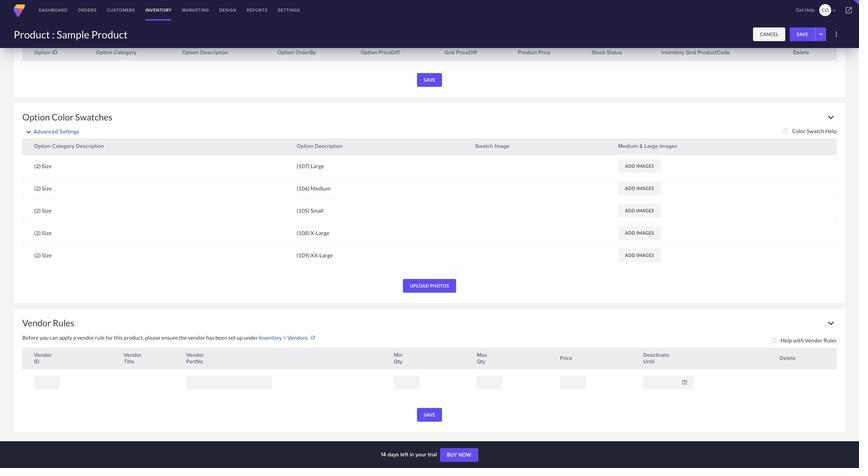 Task type: vqa. For each thing, say whether or not it's contained in the screenshot.
, View All Child Products
yes



Task type: describe. For each thing, give the bounding box(es) containing it.
advanced settings
[[34, 128, 79, 135]]

,
[[105, 31, 106, 37]]

vendor id
[[34, 351, 52, 365]]

large for (109) xx-large
[[320, 252, 333, 258]]


[[832, 8, 838, 14]]

options,
[[248, 17, 267, 24]]

0 horizontal spatial in
[[404, 17, 408, 24]]

2 and from the left
[[268, 17, 277, 24]]

(2) size for (107) large
[[34, 163, 52, 169]]

upload
[[410, 283, 429, 289]]

14
[[381, 451, 386, 459]]

:
[[52, 28, 55, 41]]

inventory for inventory grid productcode
[[662, 48, 685, 56]]

image
[[495, 142, 510, 150]]

add for (108) x-large
[[626, 230, 636, 236]]

(2) size for (105) small
[[34, 207, 52, 214]]

reports
[[247, 7, 268, 13]]

co
[[822, 7, 830, 13]]

vendor rules
[[22, 317, 74, 328]]

help_outline for inventory control grid
[[795, 27, 802, 34]]

help inside help_outline options help
[[826, 27, 838, 33]]

2 vendor from the left
[[188, 334, 205, 341]]

rule
[[95, 334, 105, 341]]

please
[[145, 334, 161, 341]]

max qty
[[477, 351, 488, 365]]

pricediff for option pricediff
[[379, 48, 400, 56]]

add images for (109) xx-large
[[626, 252, 655, 258]]

to
[[161, 17, 167, 24]]

expand_more for grid
[[826, 0, 838, 12]]

qty for min
[[394, 358, 403, 365]]

manage
[[37, 17, 56, 24]]

id for option id
[[52, 48, 57, 56]]

0 vertical spatial option description
[[182, 48, 228, 56]]

ensure
[[162, 334, 178, 341]]

1 horizontal spatial grid
[[445, 48, 455, 56]]

1 vertical spatial settings
[[60, 128, 79, 135]]

status
[[103, 17, 118, 24]]

add images for (105) small
[[626, 208, 655, 213]]

1 vertical spatial help_outline
[[783, 128, 789, 134]]

1 vertical spatial in
[[410, 451, 414, 459]]

view all options link
[[57, 30, 104, 38]]

photos
[[431, 283, 450, 289]]

color for swatches
[[52, 111, 74, 122]]

id for vendor id
[[34, 358, 39, 365]]

0 vertical spatial large
[[645, 142, 659, 150]]

add for (106) medium
[[626, 186, 636, 191]]

vendor for vendor id
[[34, 351, 52, 359]]

"enable
[[305, 17, 324, 24]]

help_outline options help
[[795, 27, 838, 34]]

add images link for (107) large
[[619, 159, 662, 173]]

partno
[[186, 358, 203, 365]]

vendor title
[[124, 351, 142, 365]]

get help
[[797, 7, 816, 13]]

grid pricediff
[[445, 48, 478, 56]]

assign
[[212, 17, 227, 24]]

(2) size for (108) x-large
[[34, 229, 52, 236]]

swatches
[[75, 111, 112, 122]]

check
[[290, 17, 304, 24]]

orderby
[[296, 48, 316, 56]]

option color swatches
[[22, 111, 112, 122]]

under
[[244, 334, 258, 341]]

medium & large images
[[619, 142, 678, 150]]

co 
[[822, 7, 838, 14]]

add for (105) small
[[626, 208, 636, 213]]

vendor inside help_outline help with vendor rules
[[806, 337, 823, 344]]

option category description
[[34, 142, 104, 150]]

left
[[401, 451, 409, 459]]


[[845, 6, 854, 14]]

has
[[206, 334, 214, 341]]

min qty
[[394, 351, 403, 365]]

rules inside help_outline help with vendor rules
[[824, 337, 838, 344]]

0 horizontal spatial rules
[[53, 317, 74, 328]]

product : sample product
[[14, 28, 128, 41]]

swatch inside help_outline color swatch help
[[807, 128, 825, 134]]

inventory grid productcode
[[662, 48, 731, 56]]

sample
[[57, 28, 89, 41]]

easily manage the price and stock status of child products. to populate this grid, assign product options, and then check "enable options inventory control grid" in the basic product info section.
[[22, 17, 482, 24]]

1 horizontal spatial settings
[[278, 7, 300, 13]]

buy now link
[[441, 448, 479, 462]]

products
[[142, 30, 164, 38]]

(105) small
[[297, 207, 324, 214]]

child
[[128, 30, 141, 38]]

min
[[394, 351, 403, 359]]

0 horizontal spatial swatch
[[476, 142, 494, 150]]

before you can apply a vendor rule for this product, please ensure the vendor has been set up under inventory > vendors.
[[22, 334, 309, 342]]

dashboard
[[39, 7, 68, 13]]

add images link for (106) medium
[[619, 181, 662, 195]]

upload photos link
[[403, 279, 456, 293]]

add images link for (108) x-large
[[619, 226, 662, 240]]

vendors.
[[288, 334, 309, 342]]

images for (106) medium
[[637, 186, 655, 191]]

stock
[[89, 17, 102, 24]]

inventory for inventory control grid
[[22, 0, 60, 11]]

category for option category description
[[52, 142, 75, 150]]

1 horizontal spatial this
[[190, 17, 199, 24]]

1 vertical spatial control
[[370, 17, 389, 24]]

save for inventory control grid
[[424, 77, 436, 83]]

0 horizontal spatial options
[[78, 30, 97, 38]]

save link for inventory control grid
[[417, 73, 443, 87]]

add for (107) large
[[626, 163, 636, 169]]

products.
[[138, 17, 160, 24]]

1 horizontal spatial options
[[325, 17, 344, 24]]

apply
[[59, 334, 72, 341]]

0 horizontal spatial description
[[76, 142, 104, 150]]

inventory > vendors. link
[[259, 334, 316, 342]]

now
[[459, 452, 472, 458]]

child
[[125, 17, 137, 24]]

then
[[278, 17, 289, 24]]

category for option category
[[114, 48, 136, 56]]

price
[[66, 17, 78, 24]]

before
[[22, 334, 39, 341]]



Task type: locate. For each thing, give the bounding box(es) containing it.
(2) size
[[34, 163, 52, 169], [34, 185, 52, 191], [34, 207, 52, 214], [34, 229, 52, 236], [34, 252, 52, 258]]

2 all from the left
[[121, 30, 127, 38]]

grid up the "stock"
[[94, 0, 112, 11]]

and
[[79, 17, 88, 24], [268, 17, 277, 24]]

3 add from the top
[[626, 208, 636, 213]]

2 vertical spatial large
[[320, 252, 333, 258]]

add images for (107) large
[[626, 163, 655, 169]]

option description down grid,
[[182, 48, 228, 56]]

5 add images from the top
[[626, 252, 655, 258]]

trial
[[428, 451, 437, 459]]

1 horizontal spatial option description
[[297, 142, 343, 150]]

id down : on the left top
[[52, 48, 57, 56]]

5 (2) size from the top
[[34, 252, 52, 258]]

2 expand_more from the top
[[826, 111, 838, 123]]

view all child products link
[[107, 30, 170, 38]]

3 add images from the top
[[626, 208, 655, 213]]

2 add images link from the top
[[619, 181, 662, 195]]

save link
[[791, 27, 816, 41], [417, 73, 443, 87], [417, 408, 443, 422]]

0 horizontal spatial price
[[539, 48, 551, 56]]

(107) large
[[297, 163, 324, 169]]

grid,
[[200, 17, 211, 24]]

the
[[57, 17, 65, 24], [409, 17, 417, 24], [179, 334, 187, 341]]

0 vertical spatial rules
[[53, 317, 74, 328]]

grid
[[94, 0, 112, 11], [445, 48, 455, 56], [686, 48, 697, 56]]

category down advanced settings
[[52, 142, 75, 150]]

advanced settings link
[[34, 128, 79, 135]]

0 vertical spatial settings
[[278, 7, 300, 13]]

1 vertical spatial expand_more
[[826, 111, 838, 123]]

and down "orders"
[[79, 17, 88, 24]]

easily
[[22, 17, 36, 24]]

1 expand_more from the top
[[826, 0, 838, 12]]

add images link for (109) xx-large
[[619, 248, 662, 262]]

1 add images link from the top
[[619, 159, 662, 173]]

you
[[40, 334, 49, 341]]

1 qty from the left
[[394, 358, 403, 365]]

description down the assign
[[200, 48, 228, 56]]

the left 'basic'
[[409, 17, 417, 24]]

options
[[325, 17, 344, 24], [806, 27, 825, 33], [78, 30, 97, 38]]

1 horizontal spatial and
[[268, 17, 277, 24]]

product,
[[124, 334, 144, 341]]

populate
[[168, 17, 189, 24]]

0 horizontal spatial pricediff
[[379, 48, 400, 56]]

2 horizontal spatial description
[[315, 142, 343, 150]]

up
[[237, 334, 243, 341]]

helpful links: view all options
[[22, 30, 97, 38]]

0 horizontal spatial category
[[52, 142, 75, 150]]

3 add images link from the top
[[619, 204, 662, 217]]

2 horizontal spatial options
[[806, 27, 825, 33]]

view
[[57, 30, 69, 38], [107, 30, 119, 38]]

control left grid"
[[370, 17, 389, 24]]

help_outline help with vendor rules
[[771, 337, 838, 344]]

large up (109) xx-large
[[316, 229, 330, 236]]

help_outline color swatch help
[[783, 128, 838, 134]]

grid left productcode
[[686, 48, 697, 56]]

1 vertical spatial delete
[[780, 354, 797, 362]]

more_vert
[[833, 30, 841, 38]]

1 vertical spatial id
[[34, 358, 39, 365]]

buy
[[447, 452, 458, 458]]

0 vertical spatial help_outline
[[795, 27, 802, 34]]

category
[[114, 48, 136, 56], [52, 142, 75, 150]]

product
[[228, 17, 247, 24]]

option description
[[182, 48, 228, 56], [297, 142, 343, 150]]

title
[[124, 358, 134, 365]]

images for (107) large
[[637, 163, 655, 169]]

1 horizontal spatial pricediff
[[457, 48, 478, 56]]

images for (108) x-large
[[637, 230, 655, 236]]

in right left
[[410, 451, 414, 459]]

description down swatches
[[76, 142, 104, 150]]

save link for vendor rules
[[417, 408, 443, 422]]

info
[[452, 17, 462, 24]]

1 vertical spatial swatch
[[476, 142, 494, 150]]

images
[[660, 142, 678, 150], [637, 163, 655, 169], [637, 186, 655, 191], [637, 208, 655, 213], [637, 230, 655, 236], [637, 252, 655, 258]]

vendor for vendor title
[[124, 351, 142, 359]]

add images for (106) medium
[[626, 186, 655, 191]]

1 horizontal spatial vendor
[[188, 334, 205, 341]]

add images for (108) x-large
[[626, 230, 655, 236]]

expand_more up help_outline color swatch help
[[826, 111, 838, 123]]

2 qty from the left
[[477, 358, 486, 365]]

1 horizontal spatial rules
[[824, 337, 838, 344]]

0 vertical spatial this
[[190, 17, 199, 24]]

1 vertical spatial option description
[[297, 142, 343, 150]]

1 vertical spatial save
[[424, 77, 436, 83]]

helpful
[[22, 31, 41, 37]]

help inside help_outline help with vendor rules
[[781, 337, 793, 344]]

1 add images from the top
[[626, 163, 655, 169]]

this inside the before you can apply a vendor rule for this product, please ensure the vendor has been set up under inventory > vendors.
[[114, 334, 123, 341]]

1 horizontal spatial the
[[179, 334, 187, 341]]

4 (2) size from the top
[[34, 229, 52, 236]]

0 vertical spatial expand_more
[[826, 0, 838, 12]]

pricediff down grid"
[[379, 48, 400, 56]]

2 view from the left
[[107, 30, 119, 38]]

images for (109) xx-large
[[637, 252, 655, 258]]

>
[[283, 334, 286, 342]]

1 pricediff from the left
[[379, 48, 400, 56]]

options down the "stock"
[[78, 30, 97, 38]]

option orderby
[[278, 48, 316, 56]]

1 horizontal spatial help_outline
[[783, 128, 789, 134]]

and left then
[[268, 17, 277, 24]]

description
[[200, 48, 228, 56], [76, 142, 104, 150], [315, 142, 343, 150]]

in right grid"
[[404, 17, 408, 24]]

help
[[805, 7, 816, 13], [826, 27, 838, 33], [826, 128, 838, 134], [781, 337, 793, 344]]

2 vertical spatial expand_more
[[826, 317, 838, 329]]

vendor for vendor partno
[[186, 351, 204, 359]]

dashboard link
[[34, 0, 73, 21]]

0 horizontal spatial view
[[57, 30, 69, 38]]

grid down info
[[445, 48, 455, 56]]

1 vertical spatial color
[[793, 128, 806, 134]]

more_vert button
[[830, 27, 844, 41]]

1 and from the left
[[79, 17, 88, 24]]

0 horizontal spatial id
[[34, 358, 39, 365]]

(2) size for (109) xx-large
[[34, 252, 52, 258]]

id down before
[[34, 358, 39, 365]]

4 add images from the top
[[626, 230, 655, 236]]

color inside help_outline color swatch help
[[793, 128, 806, 134]]

1 horizontal spatial swatch
[[807, 128, 825, 134]]

price
[[539, 48, 551, 56], [561, 354, 573, 362]]

2 horizontal spatial grid
[[686, 48, 697, 56]]

the left price at the top left of page
[[57, 17, 65, 24]]

0 horizontal spatial help_outline
[[771, 337, 778, 344]]

3 (2) size from the top
[[34, 207, 52, 214]]

(109) xx-
[[297, 252, 320, 258]]

until
[[644, 358, 655, 365]]

options left more_vert
[[806, 27, 825, 33]]

0 horizontal spatial grid
[[94, 0, 112, 11]]

0 vertical spatial color
[[52, 111, 74, 122]]

1 horizontal spatial category
[[114, 48, 136, 56]]

0 horizontal spatial settings
[[60, 128, 79, 135]]

id inside vendor id
[[34, 358, 39, 365]]

(106) medium
[[297, 185, 331, 191]]

2 vertical spatial help_outline
[[771, 337, 778, 344]]

pricediff down section.
[[457, 48, 478, 56]]

marketing
[[182, 7, 209, 13]]

expand_more for swatches
[[826, 111, 838, 123]]

deactivate until
[[644, 351, 670, 365]]

add images
[[626, 163, 655, 169], [626, 186, 655, 191], [626, 208, 655, 213], [626, 230, 655, 236], [626, 252, 655, 258]]

upload photos
[[410, 283, 450, 289]]

vendor left 'has'
[[188, 334, 205, 341]]

1 add from the top
[[626, 163, 636, 169]]

None text field
[[186, 376, 272, 389], [477, 376, 503, 389], [561, 376, 586, 389], [186, 376, 272, 389], [477, 376, 503, 389], [561, 376, 586, 389]]

1 view from the left
[[57, 30, 69, 38]]

1 vertical spatial rules
[[824, 337, 838, 344]]

2 add from the top
[[626, 186, 636, 191]]

description up (107) large
[[315, 142, 343, 150]]

control up price at the top left of page
[[62, 0, 92, 11]]

2 (2) size from the top
[[34, 185, 52, 191]]

max
[[477, 351, 488, 359]]

1 horizontal spatial in
[[410, 451, 414, 459]]

pricediff for grid pricediff
[[457, 48, 478, 56]]

category down ", view all child products"
[[114, 48, 136, 56]]

5 add from the top
[[626, 252, 636, 258]]

0 vertical spatial id
[[52, 48, 57, 56]]

add images link for (105) small
[[619, 204, 662, 217]]

(108) x-large
[[297, 229, 330, 236]]

1 horizontal spatial control
[[370, 17, 389, 24]]

large for (108) x-large
[[316, 229, 330, 236]]

help_outline for vendor rules
[[771, 337, 778, 344]]

1 (2) size from the top
[[34, 163, 52, 169]]

vendor right a at the bottom left
[[77, 334, 94, 341]]

add for (109) xx-large
[[626, 252, 636, 258]]

 link
[[839, 0, 860, 21]]

medium
[[619, 142, 639, 150]]

1 horizontal spatial description
[[200, 48, 228, 56]]

2 add images from the top
[[626, 186, 655, 191]]

productcode
[[698, 48, 731, 56]]

1 vertical spatial this
[[114, 334, 123, 341]]

0 vertical spatial save
[[797, 32, 809, 37]]

for
[[106, 334, 113, 341]]

view right ','
[[107, 30, 119, 38]]

1 horizontal spatial qty
[[477, 358, 486, 365]]

None text field
[[34, 376, 60, 389], [394, 376, 420, 389], [644, 376, 695, 389], [34, 376, 60, 389], [394, 376, 420, 389], [644, 376, 695, 389]]

qty
[[394, 358, 403, 365], [477, 358, 486, 365]]

(109) xx-large
[[297, 252, 333, 258]]

expand_more up help_outline help with vendor rules
[[826, 317, 838, 329]]

1 horizontal spatial view
[[107, 30, 119, 38]]

pricediff
[[379, 48, 400, 56], [457, 48, 478, 56]]

all down price at the top left of page
[[71, 30, 77, 38]]

1 horizontal spatial all
[[121, 30, 127, 38]]

0 vertical spatial save link
[[791, 27, 816, 41]]

0 vertical spatial control
[[62, 0, 92, 11]]

option category
[[96, 48, 136, 56]]

qty for max
[[477, 358, 486, 365]]

0 horizontal spatial qty
[[394, 358, 403, 365]]

been
[[216, 334, 227, 341]]

options right "enable
[[325, 17, 344, 24]]

0 horizontal spatial and
[[79, 17, 88, 24]]

2 pricediff from the left
[[457, 48, 478, 56]]

vendor for vendor rules
[[22, 317, 51, 328]]

links:
[[42, 31, 56, 37]]

delete down with
[[780, 354, 797, 362]]

0 horizontal spatial control
[[62, 0, 92, 11]]

help inside help_outline color swatch help
[[826, 128, 838, 134]]

14 days left in your trial
[[381, 451, 439, 459]]

2 vertical spatial save
[[424, 412, 436, 418]]

1 vertical spatial category
[[52, 142, 75, 150]]

1 horizontal spatial id
[[52, 48, 57, 56]]

0 horizontal spatial color
[[52, 111, 74, 122]]

expand_more left "" link
[[826, 0, 838, 12]]

, view all child products
[[105, 30, 164, 38]]

0 vertical spatial in
[[404, 17, 408, 24]]

section.
[[463, 17, 482, 24]]

1 vendor from the left
[[77, 334, 94, 341]]

images for (105) small
[[637, 208, 655, 213]]

can
[[50, 334, 58, 341]]

option description up (107) large
[[297, 142, 343, 150]]

0 vertical spatial swatch
[[807, 128, 825, 134]]

all left the child
[[121, 30, 127, 38]]

save for vendor rules
[[424, 412, 436, 418]]

qty inside min qty
[[394, 358, 403, 365]]

0 horizontal spatial option description
[[182, 48, 228, 56]]

0 horizontal spatial the
[[57, 17, 65, 24]]

0 horizontal spatial this
[[114, 334, 123, 341]]

rules right with
[[824, 337, 838, 344]]

1 vertical spatial price
[[561, 354, 573, 362]]

option pricediff
[[361, 48, 400, 56]]

color
[[52, 111, 74, 122], [793, 128, 806, 134]]

0 horizontal spatial vendor
[[77, 334, 94, 341]]

5 add images link from the top
[[619, 248, 662, 262]]

settings up then
[[278, 7, 300, 13]]

inventory for inventory
[[146, 7, 172, 13]]

1 horizontal spatial color
[[793, 128, 806, 134]]

large down (108) x-large
[[320, 252, 333, 258]]

cancel link
[[754, 27, 786, 41]]

2 horizontal spatial the
[[409, 17, 417, 24]]

2 horizontal spatial help_outline
[[795, 27, 802, 34]]

3 expand_more from the top
[[826, 317, 838, 329]]

qty inside max qty
[[477, 358, 486, 365]]

the right ensure
[[179, 334, 187, 341]]

1 vertical spatial save link
[[417, 73, 443, 87]]

4 add images link from the top
[[619, 226, 662, 240]]

the inside the before you can apply a vendor rule for this product, please ensure the vendor has been set up under inventory > vendors.
[[179, 334, 187, 341]]

set
[[228, 334, 236, 341]]

rules up apply
[[53, 317, 74, 328]]

status
[[607, 48, 623, 56]]

0 vertical spatial category
[[114, 48, 136, 56]]

save
[[797, 32, 809, 37], [424, 77, 436, 83], [424, 412, 436, 418]]

settings up 'option category description'
[[60, 128, 79, 135]]

vendor partno
[[186, 351, 204, 365]]

(2) size for (106) medium
[[34, 185, 52, 191]]

delete down help_outline options help
[[794, 48, 810, 56]]

this down marketing
[[190, 17, 199, 24]]

4 add from the top
[[626, 230, 636, 236]]

1 vertical spatial large
[[316, 229, 330, 236]]

large right "&"
[[645, 142, 659, 150]]

inventory
[[22, 0, 60, 11], [146, 7, 172, 13], [345, 17, 369, 24], [662, 48, 685, 56], [259, 334, 282, 342]]

0 horizontal spatial all
[[71, 30, 77, 38]]

your
[[416, 451, 427, 459]]

0 vertical spatial delete
[[794, 48, 810, 56]]

options inside help_outline options help
[[806, 27, 825, 33]]

swatch
[[807, 128, 825, 134], [476, 142, 494, 150]]

this right for
[[114, 334, 123, 341]]

2 vertical spatial save link
[[417, 408, 443, 422]]

0 vertical spatial price
[[539, 48, 551, 56]]

&
[[640, 142, 644, 150]]

color for swatch
[[793, 128, 806, 134]]

design
[[219, 7, 237, 13]]

1 all from the left
[[71, 30, 77, 38]]

view right : on the left top
[[57, 30, 69, 38]]

of
[[119, 17, 124, 24]]

(108) x-
[[297, 229, 316, 236]]

1 horizontal spatial price
[[561, 354, 573, 362]]



